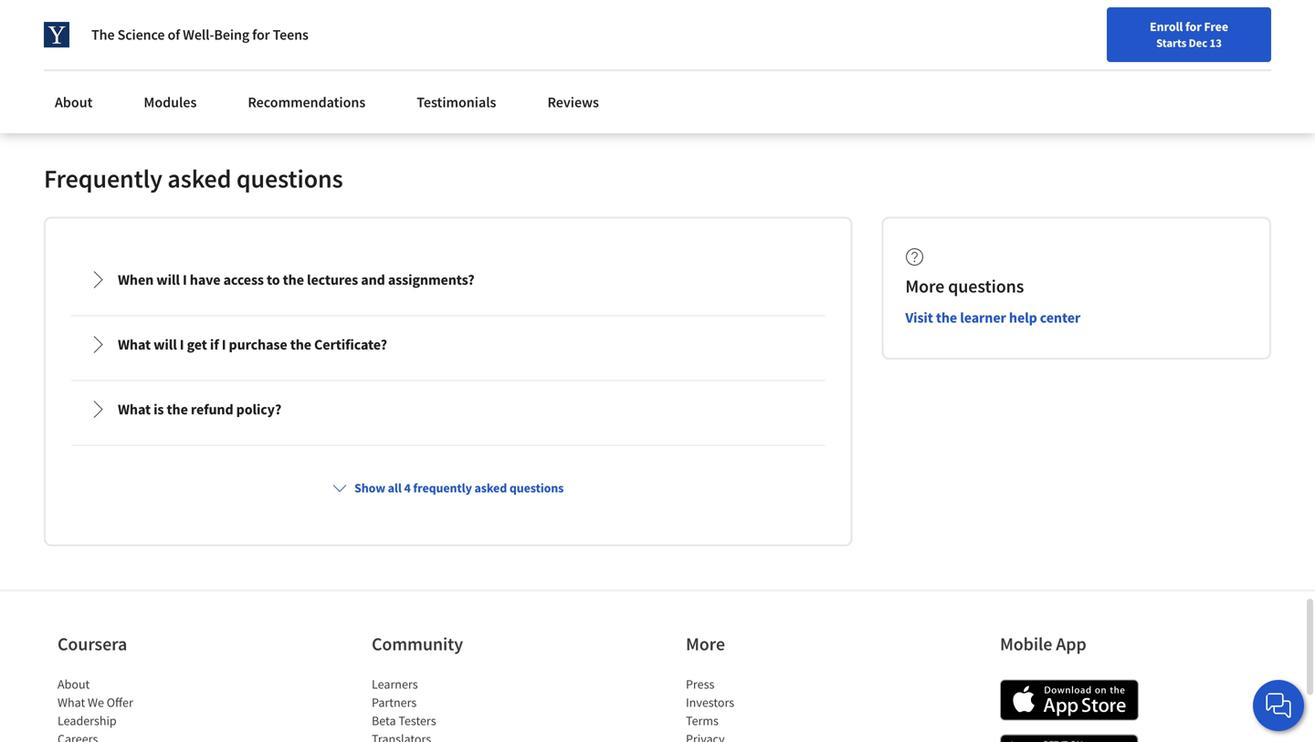 Task type: locate. For each thing, give the bounding box(es) containing it.
more for more
[[686, 633, 725, 656]]

i
[[183, 271, 187, 289], [180, 336, 184, 354], [222, 336, 226, 354]]

the inside what is the refund policy? dropdown button
[[167, 401, 188, 419]]

the right purchase
[[290, 336, 312, 354]]

app
[[1056, 633, 1087, 656]]

3 list from the left
[[686, 676, 842, 743]]

download on the app store image
[[1000, 680, 1139, 721]]

frequently
[[44, 162, 163, 194]]

about link
[[44, 82, 104, 122], [58, 676, 90, 693]]

access
[[223, 271, 264, 289]]

asked down modules
[[168, 162, 231, 194]]

leadership
[[58, 713, 117, 729]]

2 horizontal spatial questions
[[949, 275, 1024, 298]]

about inside about what we offer leadership
[[58, 676, 90, 693]]

the right is
[[167, 401, 188, 419]]

i left get in the top left of the page
[[180, 336, 184, 354]]

what left get in the top left of the page
[[118, 336, 151, 354]]

i left "have"
[[183, 271, 187, 289]]

will left get in the top left of the page
[[154, 336, 177, 354]]

is
[[154, 401, 164, 419]]

list item down testers
[[372, 730, 527, 743]]

menu item
[[967, 18, 1084, 78]]

0 vertical spatial will
[[156, 271, 180, 289]]

reviews
[[548, 93, 599, 111]]

testimonials link
[[406, 82, 507, 122]]

i right if
[[222, 336, 226, 354]]

collapsed list
[[68, 248, 829, 545]]

the right to
[[283, 271, 304, 289]]

learners
[[372, 676, 418, 693]]

frequently
[[413, 480, 472, 496]]

being
[[214, 26, 249, 44]]

purchase
[[229, 336, 287, 354]]

about
[[55, 93, 93, 111], [58, 676, 90, 693]]

for right being
[[252, 26, 270, 44]]

asked right frequently
[[475, 480, 507, 496]]

terms link
[[686, 713, 719, 729]]

about up what we offer link
[[58, 676, 90, 693]]

1 vertical spatial what
[[118, 401, 151, 419]]

what inside what will i get if i purchase the certificate? dropdown button
[[118, 336, 151, 354]]

1 vertical spatial questions
[[949, 275, 1024, 298]]

community
[[372, 633, 463, 656]]

3 list item from the left
[[686, 730, 842, 743]]

i inside dropdown button
[[183, 271, 187, 289]]

1 vertical spatial more
[[686, 633, 725, 656]]

0 vertical spatial about
[[55, 93, 93, 111]]

about link for more
[[58, 676, 90, 693]]

1 horizontal spatial more
[[906, 275, 945, 298]]

what for what will i get if i purchase the certificate?
[[118, 336, 151, 354]]

0 horizontal spatial list item
[[58, 730, 213, 743]]

press link
[[686, 676, 715, 693]]

offer
[[107, 695, 133, 711]]

what left is
[[118, 401, 151, 419]]

what we offer link
[[58, 695, 133, 711]]

list item for community
[[372, 730, 527, 743]]

teens
[[273, 26, 309, 44]]

frequently asked questions
[[44, 162, 343, 194]]

0 vertical spatial asked
[[168, 162, 231, 194]]

questions
[[237, 162, 343, 194], [949, 275, 1024, 298], [510, 480, 564, 496]]

1 list item from the left
[[58, 730, 213, 743]]

1 vertical spatial asked
[[475, 480, 507, 496]]

list containing about
[[58, 676, 213, 743]]

0 vertical spatial what
[[118, 336, 151, 354]]

list
[[58, 676, 213, 743], [372, 676, 527, 743], [686, 676, 842, 743]]

what inside what is the refund policy? dropdown button
[[118, 401, 151, 419]]

list containing press
[[686, 676, 842, 743]]

list containing learners
[[372, 676, 527, 743]]

for
[[1186, 18, 1202, 35], [252, 26, 270, 44]]

1 vertical spatial will
[[154, 336, 177, 354]]

starts
[[1157, 36, 1187, 50]]

list item down offer
[[58, 730, 213, 743]]

0 vertical spatial more
[[906, 275, 945, 298]]

0 horizontal spatial more
[[686, 633, 725, 656]]

asked
[[168, 162, 231, 194], [475, 480, 507, 496]]

leadership link
[[58, 713, 117, 729]]

1 vertical spatial about link
[[58, 676, 90, 693]]

0 vertical spatial questions
[[237, 162, 343, 194]]

beta
[[372, 713, 396, 729]]

will right when
[[156, 271, 180, 289]]

visit
[[906, 309, 934, 327]]

0 horizontal spatial for
[[252, 26, 270, 44]]

what up leadership
[[58, 695, 85, 711]]

when
[[118, 271, 154, 289]]

about for about what we offer leadership
[[58, 676, 90, 693]]

coursera
[[58, 633, 127, 656]]

will inside dropdown button
[[154, 336, 177, 354]]

0 horizontal spatial questions
[[237, 162, 343, 194]]

list item
[[58, 730, 213, 743], [372, 730, 527, 743], [686, 730, 842, 743]]

will for when
[[156, 271, 180, 289]]

and
[[361, 271, 385, 289]]

list for coursera
[[58, 676, 213, 743]]

investors link
[[686, 695, 735, 711]]

2 vertical spatial questions
[[510, 480, 564, 496]]

beta testers link
[[372, 713, 436, 729]]

2 list from the left
[[372, 676, 527, 743]]

1 list from the left
[[58, 676, 213, 743]]

show notifications image
[[1103, 23, 1125, 45]]

2 horizontal spatial list item
[[686, 730, 842, 743]]

0 vertical spatial about link
[[44, 82, 104, 122]]

asked inside "dropdown button"
[[475, 480, 507, 496]]

1 horizontal spatial for
[[1186, 18, 1202, 35]]

investors
[[686, 695, 735, 711]]

learners partners beta testers
[[372, 676, 436, 729]]

what for what is the refund policy?
[[118, 401, 151, 419]]

1 horizontal spatial questions
[[510, 480, 564, 496]]

show all 4 frequently asked questions button
[[325, 472, 571, 505]]

2 list item from the left
[[372, 730, 527, 743]]

well-
[[183, 26, 214, 44]]

the
[[91, 26, 115, 44]]

what
[[118, 336, 151, 354], [118, 401, 151, 419], [58, 695, 85, 711]]

about down yale university icon
[[55, 93, 93, 111]]

more up press in the bottom right of the page
[[686, 633, 725, 656]]

about link down yale university icon
[[44, 82, 104, 122]]

2 vertical spatial what
[[58, 695, 85, 711]]

list item for more
[[686, 730, 842, 743]]

list item for coursera
[[58, 730, 213, 743]]

what will i get if i purchase the certificate?
[[118, 336, 387, 354]]

list item down press investors terms on the bottom
[[686, 730, 842, 743]]

will inside dropdown button
[[156, 271, 180, 289]]

what is the refund policy?
[[118, 401, 282, 419]]

for up dec in the top right of the page
[[1186, 18, 1202, 35]]

1 horizontal spatial asked
[[475, 480, 507, 496]]

1 horizontal spatial list
[[372, 676, 527, 743]]

None search field
[[260, 11, 562, 48]]

i for get
[[180, 336, 184, 354]]

more
[[906, 275, 945, 298], [686, 633, 725, 656]]

press
[[686, 676, 715, 693]]

modules
[[144, 93, 197, 111]]

certificate?
[[314, 336, 387, 354]]

will
[[156, 271, 180, 289], [154, 336, 177, 354]]

about link up what we offer link
[[58, 676, 90, 693]]

all
[[388, 480, 402, 496]]

more up visit
[[906, 275, 945, 298]]

mobile
[[1000, 633, 1053, 656]]

list for community
[[372, 676, 527, 743]]

2 horizontal spatial list
[[686, 676, 842, 743]]

enroll for free starts dec 13
[[1150, 18, 1229, 50]]

get it on google play image
[[1000, 735, 1139, 743]]

science
[[117, 26, 165, 44]]

more for more questions
[[906, 275, 945, 298]]

the
[[283, 271, 304, 289], [936, 309, 958, 327], [290, 336, 312, 354], [167, 401, 188, 419]]

learners link
[[372, 676, 418, 693]]

0 horizontal spatial list
[[58, 676, 213, 743]]

mobile app
[[1000, 633, 1087, 656]]

1 horizontal spatial list item
[[372, 730, 527, 743]]

0 horizontal spatial asked
[[168, 162, 231, 194]]

testimonials
[[417, 93, 497, 111]]

1 vertical spatial about
[[58, 676, 90, 693]]

the inside when will i have access to the lectures and assignments? dropdown button
[[283, 271, 304, 289]]



Task type: vqa. For each thing, say whether or not it's contained in the screenshot.
development
no



Task type: describe. For each thing, give the bounding box(es) containing it.
for inside enroll for free starts dec 13
[[1186, 18, 1202, 35]]

testers
[[399, 713, 436, 729]]

we
[[88, 695, 104, 711]]

the inside what will i get if i purchase the certificate? dropdown button
[[290, 336, 312, 354]]

about link for frequently asked questions
[[44, 82, 104, 122]]

when will i have access to the lectures and assignments? button
[[74, 254, 823, 305]]

recommendations
[[248, 93, 366, 111]]

about what we offer leadership
[[58, 676, 133, 729]]

reviews link
[[537, 82, 610, 122]]

press investors terms
[[686, 676, 735, 729]]

4
[[404, 480, 411, 496]]

refund
[[191, 401, 233, 419]]

visit the learner help center link
[[906, 309, 1081, 327]]

policy?
[[236, 401, 282, 419]]

what inside about what we offer leadership
[[58, 695, 85, 711]]

visit the learner help center
[[906, 309, 1081, 327]]

the right visit
[[936, 309, 958, 327]]

partners
[[372, 695, 417, 711]]

show all 4 frequently asked questions
[[355, 480, 564, 496]]

chat with us image
[[1265, 692, 1294, 721]]

more questions
[[906, 275, 1024, 298]]

coursera image
[[22, 15, 138, 44]]

lectures
[[307, 271, 358, 289]]

what is the refund policy? button
[[74, 384, 823, 435]]

show
[[355, 480, 386, 496]]

what will i get if i purchase the certificate? button
[[74, 319, 823, 370]]

to
[[267, 271, 280, 289]]

learner
[[960, 309, 1007, 327]]

yale university image
[[44, 22, 69, 48]]

enroll
[[1150, 18, 1184, 35]]

dec
[[1189, 36, 1208, 50]]

questions inside "dropdown button"
[[510, 480, 564, 496]]

when will i have access to the lectures and assignments?
[[118, 271, 475, 289]]

help
[[1010, 309, 1038, 327]]

center
[[1040, 309, 1081, 327]]

partners link
[[372, 695, 417, 711]]

recommendations link
[[237, 82, 377, 122]]

will for what
[[154, 336, 177, 354]]

terms
[[686, 713, 719, 729]]

assignments?
[[388, 271, 475, 289]]

list for more
[[686, 676, 842, 743]]

get
[[187, 336, 207, 354]]

13
[[1210, 36, 1222, 50]]

the science of well-being for teens
[[91, 26, 309, 44]]

of
[[168, 26, 180, 44]]

free
[[1205, 18, 1229, 35]]

modules link
[[133, 82, 208, 122]]

i for have
[[183, 271, 187, 289]]

have
[[190, 271, 221, 289]]

if
[[210, 336, 219, 354]]

about for about
[[55, 93, 93, 111]]



